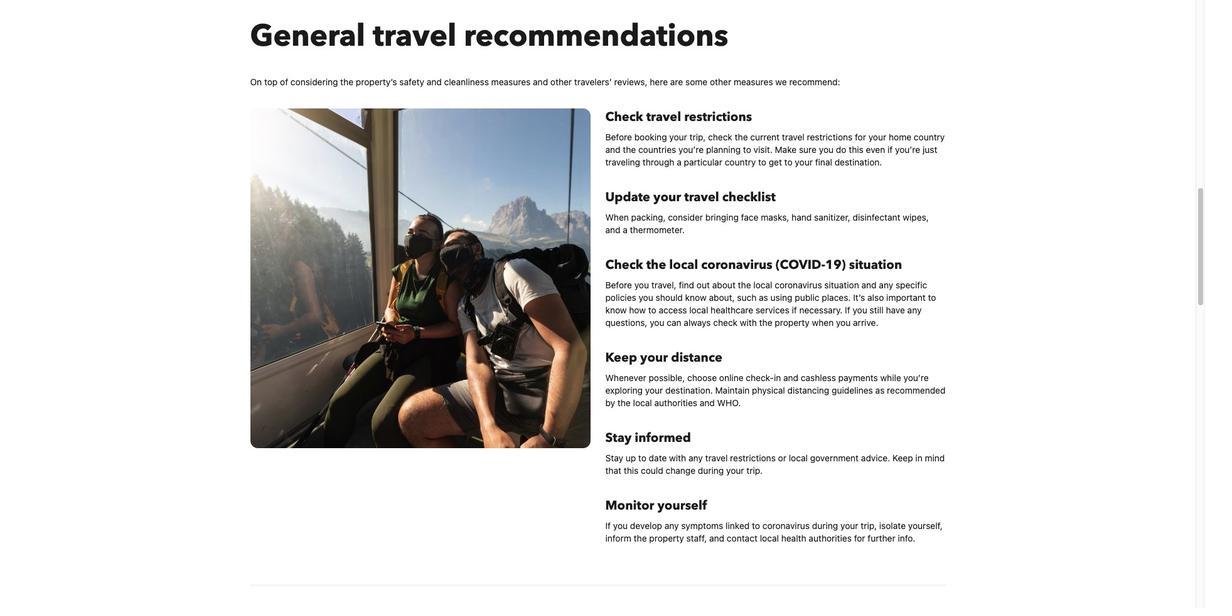 Task type: describe. For each thing, give the bounding box(es) containing it.
always
[[684, 318, 711, 328]]

specific
[[896, 280, 927, 291]]

the up planning at the top right of the page
[[735, 132, 748, 142]]

the up such
[[738, 280, 751, 291]]

you right when
[[836, 318, 851, 328]]

if inside monitor yourself if you develop any symptoms linked to coronavirus during your trip, isolate yourself, inform the property staff, and contact local health authorities for further info.
[[605, 521, 611, 532]]

check travel restrictions before booking your trip, check the current travel restrictions for your home country and the countries you're planning to visit. make sure you do this even if you're just traveling through a particular country to get to your final destination.
[[605, 109, 945, 168]]

local inside monitor yourself if you develop any symptoms linked to coronavirus during your trip, isolate yourself, inform the property staff, and contact local health authorities for further info.
[[760, 534, 779, 544]]

public
[[795, 293, 820, 303]]

this inside stay informed stay up to date with any travel restrictions or local government advice. keep in mind that this could change during your trip.
[[624, 466, 639, 476]]

update your travel checklist when packing, consider bringing face masks, hand sanitizer, disinfectant wipes, and a thermometer.
[[605, 189, 929, 235]]

how
[[629, 305, 646, 316]]

0 vertical spatial coronavirus
[[701, 257, 773, 274]]

your down possible,
[[645, 385, 663, 396]]

packing,
[[631, 212, 666, 223]]

property inside monitor yourself if you develop any symptoms linked to coronavirus during your trip, isolate yourself, inform the property staff, and contact local health authorities for further info.
[[649, 534, 684, 544]]

19)
[[825, 257, 846, 274]]

maintain
[[715, 385, 750, 396]]

here
[[650, 77, 668, 87]]

2 measures from the left
[[734, 77, 773, 87]]

0 horizontal spatial country
[[725, 157, 756, 168]]

find
[[679, 280, 694, 291]]

face
[[741, 212, 759, 223]]

contact
[[727, 534, 758, 544]]

consider
[[668, 212, 703, 223]]

symptoms
[[681, 521, 723, 532]]

general travel recommendations
[[250, 16, 728, 57]]

some
[[686, 77, 708, 87]]

and up distancing
[[783, 373, 799, 384]]

staff,
[[686, 534, 707, 544]]

yourself
[[658, 498, 707, 515]]

monitor
[[605, 498, 654, 515]]

check inside check travel restrictions before booking your trip, check the current travel restrictions for your home country and the countries you're planning to visit. make sure you do this even if you're just traveling through a particular country to get to your final destination.
[[708, 132, 733, 142]]

0 vertical spatial situation
[[849, 257, 902, 274]]

trip, inside check travel restrictions before booking your trip, check the current travel restrictions for your home country and the countries you're planning to visit. make sure you do this even if you're just traveling through a particular country to get to your final destination.
[[690, 132, 706, 142]]

travel,
[[651, 280, 676, 291]]

recommended
[[887, 385, 946, 396]]

your up countries
[[669, 132, 687, 142]]

countries
[[638, 144, 676, 155]]

through
[[643, 157, 674, 168]]

planning
[[706, 144, 741, 155]]

you left can
[[650, 318, 664, 328]]

payments
[[838, 373, 878, 384]]

1 other from the left
[[550, 77, 572, 87]]

(covid-
[[776, 257, 825, 274]]

any down important
[[907, 305, 922, 316]]

to right important
[[928, 293, 936, 303]]

safety
[[399, 77, 424, 87]]

while
[[880, 373, 901, 384]]

as inside check the local coronavirus (covid-19) situation before you travel, find out about the local coronavirus situation and any specific policies you should know about, such as using public places. it's also important to know how to access local healthcare services if necessary. if you still have any questions, you can always check with the property when you arrive.
[[759, 293, 768, 303]]

government
[[810, 453, 859, 464]]

check inside check the local coronavirus (covid-19) situation before you travel, find out about the local coronavirus situation and any specific policies you should know about, such as using public places. it's also important to know how to access local healthcare services if necessary. if you still have any questions, you can always check with the property when you arrive.
[[713, 318, 738, 328]]

trip, inside monitor yourself if you develop any symptoms linked to coronavirus during your trip, isolate yourself, inform the property staff, and contact local health authorities for further info.
[[861, 521, 877, 532]]

the up traveling
[[623, 144, 636, 155]]

about,
[[709, 293, 735, 303]]

as inside keep your distance whenever possible, choose online check-in and cashless payments while you're exploring your destination. maintain physical distancing guidelines as recommended by the local authorities and who.
[[875, 385, 885, 396]]

masks,
[[761, 212, 789, 223]]

about
[[712, 280, 736, 291]]

sanitizer,
[[814, 212, 850, 223]]

if inside check the local coronavirus (covid-19) situation before you travel, find out about the local coronavirus situation and any specific policies you should know about, such as using public places. it's also important to know how to access local healthcare services if necessary. if you still have any questions, you can always check with the property when you arrive.
[[845, 305, 850, 316]]

check the local coronavirus (covid-19) situation before you travel, find out about the local coronavirus situation and any specific policies you should know about, such as using public places. it's also important to know how to access local healthcare services if necessary. if you still have any questions, you can always check with the property when you arrive.
[[605, 257, 936, 328]]

local up always
[[689, 305, 708, 316]]

you're inside keep your distance whenever possible, choose online check-in and cashless payments while you're exploring your destination. maintain physical distancing guidelines as recommended by the local authorities and who.
[[904, 373, 929, 384]]

considering
[[291, 77, 338, 87]]

hand
[[792, 212, 812, 223]]

recommendations
[[464, 16, 728, 57]]

you inside check travel restrictions before booking your trip, check the current travel restrictions for your home country and the countries you're planning to visit. make sure you do this even if you're just traveling through a particular country to get to your final destination.
[[819, 144, 834, 155]]

visit.
[[754, 144, 773, 155]]

in inside keep your distance whenever possible, choose online check-in and cashless payments while you're exploring your destination. maintain physical distancing guidelines as recommended by the local authorities and who.
[[774, 373, 781, 384]]

you down it's
[[853, 305, 867, 316]]

guidelines
[[832, 385, 873, 396]]

develop
[[630, 521, 662, 532]]

you left travel,
[[634, 280, 649, 291]]

questions,
[[605, 318, 647, 328]]

should
[[656, 293, 683, 303]]

before inside check the local coronavirus (covid-19) situation before you travel, find out about the local coronavirus situation and any specific policies you should know about, such as using public places. it's also important to know how to access local healthcare services if necessary. if you still have any questions, you can always check with the property when you arrive.
[[605, 280, 632, 291]]

still
[[870, 305, 884, 316]]

trip.
[[747, 466, 763, 476]]

do
[[836, 144, 846, 155]]

if inside check travel restrictions before booking your trip, check the current travel restrictions for your home country and the countries you're planning to visit. make sure you do this even if you're just traveling through a particular country to get to your final destination.
[[888, 144, 893, 155]]

mind
[[925, 453, 945, 464]]

travel up "safety"
[[373, 16, 457, 57]]

stay informed stay up to date with any travel restrictions or local government advice. keep in mind that this could change during your trip.
[[605, 430, 945, 476]]

travelers'
[[574, 77, 612, 87]]

particular
[[684, 157, 722, 168]]

0 vertical spatial country
[[914, 132, 945, 142]]

final
[[815, 157, 832, 168]]

for inside check travel restrictions before booking your trip, check the current travel restrictions for your home country and the countries you're planning to visit. make sure you do this even if you're just traveling through a particular country to get to your final destination.
[[855, 132, 866, 142]]

check for the
[[605, 257, 643, 274]]

top
[[264, 77, 278, 87]]

checklist
[[722, 189, 776, 206]]

your inside monitor yourself if you develop any symptoms linked to coronavirus during your trip, isolate yourself, inform the property staff, and contact local health authorities for further info.
[[841, 521, 858, 532]]

during inside stay informed stay up to date with any travel restrictions or local government advice. keep in mind that this could change during your trip.
[[698, 466, 724, 476]]

keep inside stay informed stay up to date with any travel restrictions or local government advice. keep in mind that this could change during your trip.
[[893, 453, 913, 464]]

up
[[626, 453, 636, 464]]

cleanliness
[[444, 77, 489, 87]]

property inside check the local coronavirus (covid-19) situation before you travel, find out about the local coronavirus situation and any specific policies you should know about, such as using public places. it's also important to know how to access local healthcare services if necessary. if you still have any questions, you can always check with the property when you arrive.
[[775, 318, 810, 328]]

any up also
[[879, 280, 893, 291]]

arrive.
[[853, 318, 879, 328]]

the up travel,
[[646, 257, 666, 274]]

travel up make at the right top of page
[[782, 132, 805, 142]]

physical
[[752, 385, 785, 396]]

places.
[[822, 293, 851, 303]]

necessary.
[[799, 305, 843, 316]]

home
[[889, 132, 912, 142]]

disinfectant
[[853, 212, 901, 223]]

distance
[[671, 350, 722, 367]]

to inside monitor yourself if you develop any symptoms linked to coronavirus during your trip, isolate yourself, inform the property staff, and contact local health authorities for further info.
[[752, 521, 760, 532]]

the inside keep your distance whenever possible, choose online check-in and cashless payments while you're exploring your destination. maintain physical distancing guidelines as recommended by the local authorities and who.
[[618, 398, 631, 409]]

choose
[[687, 373, 717, 384]]

you're up particular
[[679, 144, 704, 155]]

health
[[781, 534, 806, 544]]

destination. inside keep your distance whenever possible, choose online check-in and cashless payments while you're exploring your destination. maintain physical distancing guidelines as recommended by the local authorities and who.
[[665, 385, 713, 396]]

services
[[756, 305, 790, 316]]

cashless
[[801, 373, 836, 384]]

current
[[750, 132, 780, 142]]

booking
[[634, 132, 667, 142]]



Task type: vqa. For each thing, say whether or not it's contained in the screenshot.
General travel recommendations
yes



Task type: locate. For each thing, give the bounding box(es) containing it.
situation up also
[[849, 257, 902, 274]]

2 before from the top
[[605, 280, 632, 291]]

0 horizontal spatial authorities
[[654, 398, 697, 409]]

distancing
[[788, 385, 829, 396]]

0 vertical spatial this
[[849, 144, 864, 155]]

local left health
[[760, 534, 779, 544]]

1 horizontal spatial during
[[812, 521, 838, 532]]

change
[[666, 466, 696, 476]]

and down symptoms at the bottom
[[709, 534, 724, 544]]

1 vertical spatial property
[[649, 534, 684, 544]]

in left mind
[[915, 453, 923, 464]]

recommend:
[[789, 77, 840, 87]]

local
[[669, 257, 698, 274], [753, 280, 772, 291], [689, 305, 708, 316], [633, 398, 652, 409], [789, 453, 808, 464], [760, 534, 779, 544]]

yourself,
[[908, 521, 943, 532]]

wipes,
[[903, 212, 929, 223]]

0 horizontal spatial know
[[605, 305, 627, 316]]

and down when
[[605, 225, 621, 235]]

trip, up further
[[861, 521, 877, 532]]

with up change
[[669, 453, 686, 464]]

1 vertical spatial know
[[605, 305, 627, 316]]

1 vertical spatial situation
[[824, 280, 859, 291]]

stay up up
[[605, 430, 632, 447]]

authorities inside keep your distance whenever possible, choose online check-in and cashless payments while you're exploring your destination. maintain physical distancing guidelines as recommended by the local authorities and who.
[[654, 398, 697, 409]]

and inside check travel restrictions before booking your trip, check the current travel restrictions for your home country and the countries you're planning to visit. make sure you do this even if you're just traveling through a particular country to get to your final destination.
[[605, 144, 621, 155]]

during inside monitor yourself if you develop any symptoms linked to coronavirus during your trip, isolate yourself, inform the property staff, and contact local health authorities for further info.
[[812, 521, 838, 532]]

check inside check travel restrictions before booking your trip, check the current travel restrictions for your home country and the countries you're planning to visit. make sure you do this even if you're just traveling through a particular country to get to your final destination.
[[605, 109, 643, 126]]

0 horizontal spatial other
[[550, 77, 572, 87]]

authorities right health
[[809, 534, 852, 544]]

for
[[855, 132, 866, 142], [854, 534, 865, 544]]

property down develop
[[649, 534, 684, 544]]

to down the visit.
[[758, 157, 766, 168]]

1 check from the top
[[605, 109, 643, 126]]

1 horizontal spatial if
[[888, 144, 893, 155]]

healthcare
[[711, 305, 753, 316]]

out
[[697, 280, 710, 291]]

exploring
[[605, 385, 643, 396]]

your up possible,
[[640, 350, 668, 367]]

travel inside update your travel checklist when packing, consider bringing face masks, hand sanitizer, disinfectant wipes, and a thermometer.
[[684, 189, 719, 206]]

make
[[775, 144, 797, 155]]

to right up
[[638, 453, 647, 464]]

1 vertical spatial before
[[605, 280, 632, 291]]

1 vertical spatial check
[[605, 257, 643, 274]]

to down make at the right top of page
[[784, 157, 793, 168]]

0 vertical spatial check
[[605, 109, 643, 126]]

with
[[740, 318, 757, 328], [669, 453, 686, 464]]

by
[[605, 398, 615, 409]]

as
[[759, 293, 768, 303], [875, 385, 885, 396]]

coronavirus up health
[[763, 521, 810, 532]]

property's
[[356, 77, 397, 87]]

check down healthcare
[[713, 318, 738, 328]]

0 vertical spatial authorities
[[654, 398, 697, 409]]

info.
[[898, 534, 916, 544]]

the down services
[[759, 318, 772, 328]]

thermometer.
[[630, 225, 685, 235]]

with inside stay informed stay up to date with any travel restrictions or local government advice. keep in mind that this could change during your trip.
[[669, 453, 686, 464]]

property down services
[[775, 318, 810, 328]]

local inside keep your distance whenever possible, choose online check-in and cashless payments while you're exploring your destination. maintain physical distancing guidelines as recommended by the local authorities and who.
[[633, 398, 652, 409]]

check up booking
[[605, 109, 643, 126]]

policies
[[605, 293, 636, 303]]

1 vertical spatial authorities
[[809, 534, 852, 544]]

0 horizontal spatial in
[[774, 373, 781, 384]]

local inside stay informed stay up to date with any travel restrictions or local government advice. keep in mind that this could change during your trip.
[[789, 453, 808, 464]]

0 vertical spatial check
[[708, 132, 733, 142]]

0 vertical spatial in
[[774, 373, 781, 384]]

restrictions up trip.
[[730, 453, 776, 464]]

and inside check the local coronavirus (covid-19) situation before you travel, find out about the local coronavirus situation and any specific policies you should know about, such as using public places. it's also important to know how to access local healthcare services if necessary. if you still have any questions, you can always check with the property when you arrive.
[[862, 280, 877, 291]]

1 horizontal spatial destination.
[[835, 157, 882, 168]]

if right even
[[888, 144, 893, 155]]

0 vertical spatial know
[[685, 293, 707, 303]]

1 vertical spatial in
[[915, 453, 923, 464]]

1 horizontal spatial if
[[845, 305, 850, 316]]

check up policies
[[605, 257, 643, 274]]

a down when
[[623, 225, 628, 235]]

inform
[[605, 534, 631, 544]]

keep up whenever
[[605, 350, 637, 367]]

if
[[888, 144, 893, 155], [792, 305, 797, 316]]

1 vertical spatial destination.
[[665, 385, 713, 396]]

0 vertical spatial stay
[[605, 430, 632, 447]]

1 vertical spatial for
[[854, 534, 865, 544]]

if up 'inform'
[[605, 521, 611, 532]]

1 horizontal spatial measures
[[734, 77, 773, 87]]

check inside check the local coronavirus (covid-19) situation before you travel, find out about the local coronavirus situation and any specific policies you should know about, such as using public places. it's also important to know how to access local healthcare services if necessary. if you still have any questions, you can always check with the property when you arrive.
[[605, 257, 643, 274]]

keep your distance whenever possible, choose online check-in and cashless payments while you're exploring your destination. maintain physical distancing guidelines as recommended by the local authorities and who.
[[605, 350, 946, 409]]

1 vertical spatial with
[[669, 453, 686, 464]]

before inside check travel restrictions before booking your trip, check the current travel restrictions for your home country and the countries you're planning to visit. make sure you do this even if you're just traveling through a particular country to get to your final destination.
[[605, 132, 632, 142]]

0 horizontal spatial keep
[[605, 350, 637, 367]]

1 horizontal spatial country
[[914, 132, 945, 142]]

and up traveling
[[605, 144, 621, 155]]

you up final
[[819, 144, 834, 155]]

the left the property's at left
[[340, 77, 353, 87]]

0 horizontal spatial this
[[624, 466, 639, 476]]

to left the visit.
[[743, 144, 751, 155]]

reviews,
[[614, 77, 648, 87]]

0 horizontal spatial trip,
[[690, 132, 706, 142]]

1 horizontal spatial property
[[775, 318, 810, 328]]

coronavirus
[[701, 257, 773, 274], [775, 280, 822, 291], [763, 521, 810, 532]]

advice.
[[861, 453, 890, 464]]

you're down home
[[895, 144, 920, 155]]

before up traveling
[[605, 132, 632, 142]]

when
[[812, 318, 834, 328]]

and inside monitor yourself if you develop any symptoms linked to coronavirus during your trip, isolate yourself, inform the property staff, and contact local health authorities for further info.
[[709, 534, 724, 544]]

1 vertical spatial a
[[623, 225, 628, 235]]

0 vertical spatial with
[[740, 318, 757, 328]]

you inside monitor yourself if you develop any symptoms linked to coronavirus during your trip, isolate yourself, inform the property staff, and contact local health authorities for further info.
[[613, 521, 628, 532]]

local down exploring
[[633, 398, 652, 409]]

to inside stay informed stay up to date with any travel restrictions or local government advice. keep in mind that this could change during your trip.
[[638, 453, 647, 464]]

further
[[868, 534, 896, 544]]

your down sure
[[795, 157, 813, 168]]

isolate
[[879, 521, 906, 532]]

1 horizontal spatial keep
[[893, 453, 913, 464]]

1 horizontal spatial other
[[710, 77, 731, 87]]

your up consider
[[653, 189, 681, 206]]

1 horizontal spatial a
[[677, 157, 682, 168]]

know
[[685, 293, 707, 303], [605, 305, 627, 316]]

in up physical
[[774, 373, 781, 384]]

the down exploring
[[618, 398, 631, 409]]

general
[[250, 16, 365, 57]]

even
[[866, 144, 885, 155]]

monitor yourself if you develop any symptoms linked to coronavirus during your trip, isolate yourself, inform the property staff, and contact local health authorities for further info.
[[605, 498, 943, 544]]

we
[[776, 77, 787, 87]]

this down up
[[624, 466, 639, 476]]

if
[[845, 305, 850, 316], [605, 521, 611, 532]]

informed
[[635, 430, 691, 447]]

local up such
[[753, 280, 772, 291]]

0 horizontal spatial measures
[[491, 77, 531, 87]]

on
[[250, 77, 262, 87]]

1 horizontal spatial in
[[915, 453, 923, 464]]

2 vertical spatial coronavirus
[[763, 521, 810, 532]]

2 stay from the top
[[605, 453, 623, 464]]

travel up consider
[[684, 189, 719, 206]]

you're
[[679, 144, 704, 155], [895, 144, 920, 155], [904, 373, 929, 384]]

coronavirus inside monitor yourself if you develop any symptoms linked to coronavirus during your trip, isolate yourself, inform the property staff, and contact local health authorities for further info.
[[763, 521, 810, 532]]

0 vertical spatial if
[[845, 305, 850, 316]]

0 vertical spatial property
[[775, 318, 810, 328]]

2 other from the left
[[710, 77, 731, 87]]

0 vertical spatial destination.
[[835, 157, 882, 168]]

other right some
[[710, 77, 731, 87]]

you up 'inform'
[[613, 521, 628, 532]]

1 vertical spatial if
[[605, 521, 611, 532]]

travel down who.
[[705, 453, 728, 464]]

check up planning at the top right of the page
[[708, 132, 733, 142]]

1 horizontal spatial know
[[685, 293, 707, 303]]

restrictions up do
[[807, 132, 853, 142]]

authorities inside monitor yourself if you develop any symptoms linked to coronavirus during your trip, isolate yourself, inform the property staff, and contact local health authorities for further info.
[[809, 534, 852, 544]]

0 horizontal spatial if
[[792, 305, 797, 316]]

any inside stay informed stay up to date with any travel restrictions or local government advice. keep in mind that this could change during your trip.
[[689, 453, 703, 464]]

restrictions up planning at the top right of the page
[[684, 109, 752, 126]]

with inside check the local coronavirus (covid-19) situation before you travel, find out about the local coronavirus situation and any specific policies you should know about, such as using public places. it's also important to know how to access local healthcare services if necessary. if you still have any questions, you can always check with the property when you arrive.
[[740, 318, 757, 328]]

travel inside stay informed stay up to date with any travel restrictions or local government advice. keep in mind that this could change during your trip.
[[705, 453, 728, 464]]

if inside check the local coronavirus (covid-19) situation before you travel, find out about the local coronavirus situation and any specific policies you should know about, such as using public places. it's also important to know how to access local healthcare services if necessary. if you still have any questions, you can always check with the property when you arrive.
[[792, 305, 797, 316]]

0 vertical spatial during
[[698, 466, 724, 476]]

as down while
[[875, 385, 885, 396]]

that
[[605, 466, 621, 476]]

country down planning at the top right of the page
[[725, 157, 756, 168]]

check-
[[746, 373, 774, 384]]

your up even
[[869, 132, 887, 142]]

0 horizontal spatial property
[[649, 534, 684, 544]]

before
[[605, 132, 632, 142], [605, 280, 632, 291]]

a inside check travel restrictions before booking your trip, check the current travel restrictions for your home country and the countries you're planning to visit. make sure you do this even if you're just traveling through a particular country to get to your final destination.
[[677, 157, 682, 168]]

keep inside keep your distance whenever possible, choose online check-in and cashless payments while you're exploring your destination. maintain physical distancing guidelines as recommended by the local authorities and who.
[[605, 350, 637, 367]]

1 horizontal spatial as
[[875, 385, 885, 396]]

destination. down do
[[835, 157, 882, 168]]

as up services
[[759, 293, 768, 303]]

for left further
[[854, 534, 865, 544]]

who.
[[717, 398, 741, 409]]

authorities
[[654, 398, 697, 409], [809, 534, 852, 544]]

a inside update your travel checklist when packing, consider bringing face masks, hand sanitizer, disinfectant wipes, and a thermometer.
[[623, 225, 628, 235]]

other
[[550, 77, 572, 87], [710, 77, 731, 87]]

destination. inside check travel restrictions before booking your trip, check the current travel restrictions for your home country and the countries you're planning to visit. make sure you do this even if you're just traveling through a particular country to get to your final destination.
[[835, 157, 882, 168]]

1 horizontal spatial this
[[849, 144, 864, 155]]

1 vertical spatial as
[[875, 385, 885, 396]]

situation up places.
[[824, 280, 859, 291]]

bringing
[[705, 212, 739, 223]]

date
[[649, 453, 667, 464]]

this inside check travel restrictions before booking your trip, check the current travel restrictions for your home country and the countries you're planning to visit. make sure you do this even if you're just traveling through a particular country to get to your final destination.
[[849, 144, 864, 155]]

check
[[605, 109, 643, 126], [605, 257, 643, 274]]

trip,
[[690, 132, 706, 142], [861, 521, 877, 532]]

access
[[659, 305, 687, 316]]

to right "how"
[[648, 305, 656, 316]]

and up also
[[862, 280, 877, 291]]

local up the find
[[669, 257, 698, 274]]

1 vertical spatial check
[[713, 318, 738, 328]]

to right linked
[[752, 521, 760, 532]]

0 horizontal spatial a
[[623, 225, 628, 235]]

if down the public
[[792, 305, 797, 316]]

0 horizontal spatial if
[[605, 521, 611, 532]]

and left who.
[[700, 398, 715, 409]]

0 vertical spatial restrictions
[[684, 109, 752, 126]]

in
[[774, 373, 781, 384], [915, 453, 923, 464]]

country up just
[[914, 132, 945, 142]]

coronavirus up the public
[[775, 280, 822, 291]]

2 check from the top
[[605, 257, 643, 274]]

for inside monitor yourself if you develop any symptoms linked to coronavirus during your trip, isolate yourself, inform the property staff, and contact local health authorities for further info.
[[854, 534, 865, 544]]

0 vertical spatial trip,
[[690, 132, 706, 142]]

linked
[[726, 521, 750, 532]]

your left isolate
[[841, 521, 858, 532]]

your left trip.
[[726, 466, 744, 476]]

2 vertical spatial restrictions
[[730, 453, 776, 464]]

the down develop
[[634, 534, 647, 544]]

it's
[[853, 293, 865, 303]]

1 measures from the left
[[491, 77, 531, 87]]

1 vertical spatial during
[[812, 521, 838, 532]]

traveling
[[605, 157, 640, 168]]

1 horizontal spatial with
[[740, 318, 757, 328]]

stay up the that
[[605, 453, 623, 464]]

this
[[849, 144, 864, 155], [624, 466, 639, 476]]

0 vertical spatial a
[[677, 157, 682, 168]]

get
[[769, 157, 782, 168]]

1 vertical spatial country
[[725, 157, 756, 168]]

local right or
[[789, 453, 808, 464]]

travel up booking
[[646, 109, 681, 126]]

1 vertical spatial this
[[624, 466, 639, 476]]

with down healthcare
[[740, 318, 757, 328]]

1 stay from the top
[[605, 430, 632, 447]]

such
[[737, 293, 757, 303]]

couple wearing masks riding a gondola through a mountain range image
[[250, 109, 590, 449]]

a right "through"
[[677, 157, 682, 168]]

1 horizontal spatial trip,
[[861, 521, 877, 532]]

if down places.
[[845, 305, 850, 316]]

can
[[667, 318, 681, 328]]

coronavirus up "about"
[[701, 257, 773, 274]]

trip, up particular
[[690, 132, 706, 142]]

1 vertical spatial trip,
[[861, 521, 877, 532]]

or
[[778, 453, 787, 464]]

0 vertical spatial as
[[759, 293, 768, 303]]

0 horizontal spatial destination.
[[665, 385, 713, 396]]

this right do
[[849, 144, 864, 155]]

online
[[719, 373, 744, 384]]

in inside stay informed stay up to date with any travel restrictions or local government advice. keep in mind that this could change during your trip.
[[915, 453, 923, 464]]

1 vertical spatial coronavirus
[[775, 280, 822, 291]]

also
[[868, 293, 884, 303]]

0 horizontal spatial as
[[759, 293, 768, 303]]

0 vertical spatial if
[[888, 144, 893, 155]]

keep right the advice.
[[893, 453, 913, 464]]

you up "how"
[[639, 293, 653, 303]]

whenever
[[605, 373, 646, 384]]

for up even
[[855, 132, 866, 142]]

1 vertical spatial restrictions
[[807, 132, 853, 142]]

you're up recommended
[[904, 373, 929, 384]]

check
[[708, 132, 733, 142], [713, 318, 738, 328]]

sure
[[799, 144, 817, 155]]

your inside stay informed stay up to date with any travel restrictions or local government advice. keep in mind that this could change during your trip.
[[726, 466, 744, 476]]

check for travel
[[605, 109, 643, 126]]

when
[[605, 212, 629, 223]]

any inside monitor yourself if you develop any symptoms linked to coronavirus during your trip, isolate yourself, inform the property staff, and contact local health authorities for further info.
[[665, 521, 679, 532]]

0 horizontal spatial during
[[698, 466, 724, 476]]

know down out
[[685, 293, 707, 303]]

0 horizontal spatial with
[[669, 453, 686, 464]]

could
[[641, 466, 663, 476]]

and left travelers'
[[533, 77, 548, 87]]

restrictions inside stay informed stay up to date with any travel restrictions or local government advice. keep in mind that this could change during your trip.
[[730, 453, 776, 464]]

1 before from the top
[[605, 132, 632, 142]]

know down policies
[[605, 305, 627, 316]]

your inside update your travel checklist when packing, consider bringing face masks, hand sanitizer, disinfectant wipes, and a thermometer.
[[653, 189, 681, 206]]

destination.
[[835, 157, 882, 168], [665, 385, 713, 396]]

authorities down possible,
[[654, 398, 697, 409]]

measures right cleanliness
[[491, 77, 531, 87]]

and right "safety"
[[427, 77, 442, 87]]

1 horizontal spatial authorities
[[809, 534, 852, 544]]

the inside monitor yourself if you develop any symptoms linked to coronavirus during your trip, isolate yourself, inform the property staff, and contact local health authorities for further info.
[[634, 534, 647, 544]]

0 vertical spatial keep
[[605, 350, 637, 367]]

any up change
[[689, 453, 703, 464]]

0 vertical spatial before
[[605, 132, 632, 142]]

and inside update your travel checklist when packing, consider bringing face masks, hand sanitizer, disinfectant wipes, and a thermometer.
[[605, 225, 621, 235]]

measures
[[491, 77, 531, 87], [734, 77, 773, 87]]

before up policies
[[605, 280, 632, 291]]

1 vertical spatial keep
[[893, 453, 913, 464]]

0 vertical spatial for
[[855, 132, 866, 142]]

country
[[914, 132, 945, 142], [725, 157, 756, 168]]

just
[[923, 144, 937, 155]]

important
[[886, 293, 926, 303]]

and
[[427, 77, 442, 87], [533, 77, 548, 87], [605, 144, 621, 155], [605, 225, 621, 235], [862, 280, 877, 291], [783, 373, 799, 384], [700, 398, 715, 409], [709, 534, 724, 544]]

1 vertical spatial if
[[792, 305, 797, 316]]

stay
[[605, 430, 632, 447], [605, 453, 623, 464]]

1 vertical spatial stay
[[605, 453, 623, 464]]



